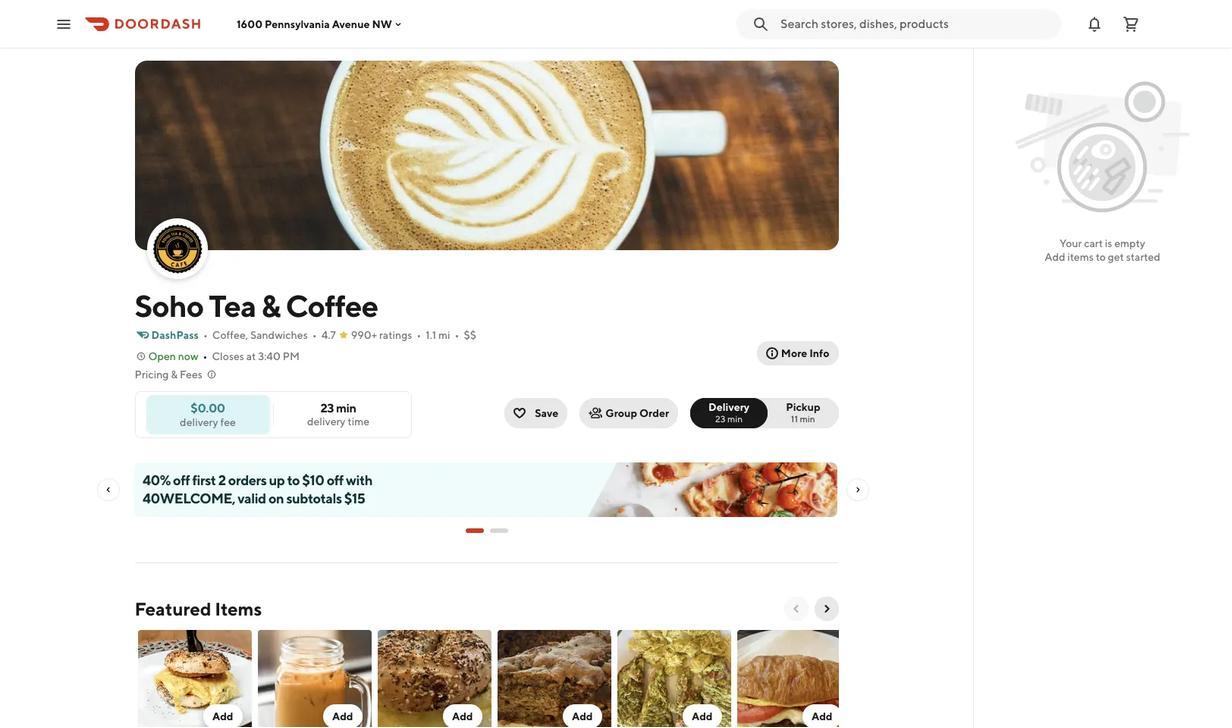 Task type: locate. For each thing, give the bounding box(es) containing it.
mi
[[439, 329, 450, 341]]

0 vertical spatial to
[[1096, 251, 1106, 263]]

delivery inside $0.00 delivery fee
[[180, 416, 218, 428]]

min left 11
[[728, 413, 743, 425]]

1 vertical spatial to
[[287, 473, 299, 489]]

1 off from the left
[[173, 473, 190, 489]]

1 horizontal spatial to
[[1096, 251, 1106, 263]]

& up sandwiches
[[261, 288, 280, 324]]

pm
[[283, 351, 300, 363]]

sausage, tomato, egg and cheese on croissant image
[[737, 630, 851, 728]]

delivery left time at left bottom
[[307, 416, 346, 428]]

23 min delivery time
[[307, 401, 370, 428]]

off
[[173, 473, 190, 489], [326, 473, 343, 489]]

to inside your cart is empty add items to get started
[[1096, 251, 1106, 263]]

0 horizontal spatial to
[[287, 473, 299, 489]]

• left coffee,
[[203, 329, 208, 341]]

avocado mash toast with eggs image
[[617, 630, 731, 728]]

coffee,
[[212, 329, 248, 341]]

fees
[[180, 369, 202, 381]]

1.1 mi • $$
[[426, 329, 476, 341]]

0 horizontal spatial delivery
[[180, 416, 218, 428]]

None radio
[[690, 398, 768, 429], [759, 398, 839, 429], [690, 398, 768, 429], [759, 398, 839, 429]]

2 horizontal spatial min
[[800, 413, 815, 425]]

min right 11
[[800, 413, 815, 425]]

get
[[1108, 251, 1124, 263]]

4.7
[[321, 329, 336, 341]]

order methods option group
[[690, 398, 839, 429]]

to right up
[[287, 473, 299, 489]]

add for sausage, tomato, egg and cheese on croissant 'image'
[[812, 711, 833, 723]]

add for sausage, egg, & cheese on bagel image
[[212, 711, 233, 723]]

1 horizontal spatial 23
[[715, 413, 726, 425]]

$$
[[464, 329, 476, 341]]

to
[[1096, 251, 1106, 263], [287, 473, 299, 489]]

off right "$10"
[[326, 473, 343, 489]]

open
[[148, 351, 176, 363]]

2 delivery from the left
[[180, 416, 218, 428]]

orders
[[228, 473, 266, 489]]

min inside the pickup 11 min
[[800, 413, 815, 425]]

pickup 11 min
[[786, 401, 821, 425]]

• closes at 3:40 pm
[[203, 351, 300, 363]]

closes
[[212, 351, 244, 363]]

1 horizontal spatial min
[[728, 413, 743, 425]]

0 horizontal spatial &
[[171, 369, 178, 381]]

sausage, egg, & cheese on bagel image
[[138, 630, 252, 728]]

11
[[791, 413, 798, 425]]

add button
[[135, 627, 255, 728], [255, 627, 374, 728], [374, 627, 494, 728], [494, 627, 614, 728], [614, 627, 734, 728], [734, 627, 854, 728], [203, 705, 242, 728], [323, 705, 362, 728], [443, 705, 482, 728], [563, 705, 602, 728], [683, 705, 722, 728], [803, 705, 842, 728]]

& left fees
[[171, 369, 178, 381]]

at
[[246, 351, 256, 363]]

delivery inside 23 min delivery time
[[307, 416, 346, 428]]

min for pickup
[[800, 413, 815, 425]]

add inside your cart is empty add items to get started
[[1045, 251, 1066, 263]]

1600 pennsylvania avenue nw button
[[237, 18, 404, 30]]

min up "with"
[[336, 401, 356, 416]]

sandwiches
[[250, 329, 308, 341]]

0 horizontal spatial off
[[173, 473, 190, 489]]

&
[[261, 288, 280, 324], [171, 369, 178, 381]]

to inside the 40% off first 2 orders up to $10 off with 40welcome, valid on subtotals $15
[[287, 473, 299, 489]]

on
[[268, 491, 284, 507]]

40%
[[142, 473, 170, 489]]

delivery 23 min
[[709, 401, 750, 425]]

23
[[321, 401, 334, 416], [715, 413, 726, 425]]

0 horizontal spatial 23
[[321, 401, 334, 416]]

is
[[1105, 237, 1113, 250]]

fee
[[220, 416, 236, 428]]

dashpass •
[[151, 329, 208, 341]]

with
[[346, 473, 372, 489]]

23 inside 23 min delivery time
[[321, 401, 334, 416]]

save
[[535, 407, 559, 420]]

2
[[218, 473, 225, 489]]

soho tea & coffee
[[135, 288, 378, 324]]

started
[[1126, 251, 1161, 263]]

items
[[1068, 251, 1094, 263]]

• left '4.7'
[[312, 329, 317, 341]]

• right mi
[[455, 329, 459, 341]]

open menu image
[[55, 15, 73, 33]]

23 right order
[[715, 413, 726, 425]]

23 inside delivery 23 min
[[715, 413, 726, 425]]

items
[[215, 599, 262, 620]]

min inside delivery 23 min
[[728, 413, 743, 425]]

to left get
[[1096, 251, 1106, 263]]

1 delivery from the left
[[307, 416, 346, 428]]

add
[[1045, 251, 1066, 263], [212, 711, 233, 723], [332, 711, 353, 723], [452, 711, 473, 723], [572, 711, 593, 723], [692, 711, 713, 723], [812, 711, 833, 723]]

zucchini banana bread with chocolate chips and walnuts image
[[497, 630, 611, 728]]

delivery
[[307, 416, 346, 428], [180, 416, 218, 428]]

group
[[606, 407, 637, 420]]

delivery down $0.00
[[180, 416, 218, 428]]

min for delivery
[[728, 413, 743, 425]]

soho tea & coffee image
[[135, 61, 839, 250], [148, 220, 206, 278]]

previous button of carousel image
[[790, 603, 802, 615]]

1 vertical spatial &
[[171, 369, 178, 381]]

off up 40welcome,
[[173, 473, 190, 489]]

40% off first 2 orders up to $10 off with 40welcome, valid on subtotals $15
[[142, 473, 372, 507]]

1 horizontal spatial off
[[326, 473, 343, 489]]

iced latte image
[[258, 630, 371, 728]]

featured
[[135, 599, 211, 620]]

1 horizontal spatial &
[[261, 288, 280, 324]]

nw
[[372, 18, 392, 30]]

$10
[[302, 473, 324, 489]]

your
[[1060, 237, 1082, 250]]

group order
[[606, 407, 669, 420]]

& inside button
[[171, 369, 178, 381]]

•
[[203, 329, 208, 341], [312, 329, 317, 341], [417, 329, 421, 341], [455, 329, 459, 341], [203, 351, 207, 363]]

featured items
[[135, 599, 262, 620]]

1600
[[237, 18, 263, 30]]

3:40
[[258, 351, 281, 363]]

subtotals
[[286, 491, 341, 507]]

1 horizontal spatial delivery
[[307, 416, 346, 428]]

up
[[269, 473, 284, 489]]

save button
[[505, 398, 568, 429]]

23 left time at left bottom
[[321, 401, 334, 416]]

add for avocado mash toast with eggs 'image'
[[692, 711, 713, 723]]

0 horizontal spatial min
[[336, 401, 356, 416]]

2 off from the left
[[326, 473, 343, 489]]

min
[[336, 401, 356, 416], [728, 413, 743, 425], [800, 413, 815, 425]]



Task type: vqa. For each thing, say whether or not it's contained in the screenshot.
23 within the the Delivery 23 min
yes



Task type: describe. For each thing, give the bounding box(es) containing it.
order
[[640, 407, 669, 420]]

pennsylvania
[[265, 18, 330, 30]]

40welcome,
[[142, 491, 235, 507]]

your cart is empty add items to get started
[[1045, 237, 1161, 263]]

$0.00 delivery fee
[[180, 401, 236, 428]]

coffee, sandwiches
[[212, 329, 308, 341]]

add for bagel egg & cheese image
[[452, 711, 473, 723]]

now
[[178, 351, 198, 363]]

• left 1.1
[[417, 329, 421, 341]]

tea
[[209, 288, 256, 324]]

• right now
[[203, 351, 207, 363]]

0 items, open order cart image
[[1122, 15, 1140, 33]]

coffee
[[286, 288, 378, 324]]

0 vertical spatial &
[[261, 288, 280, 324]]

dashpass
[[151, 329, 199, 341]]

990+
[[351, 329, 377, 341]]

avenue
[[332, 18, 370, 30]]

more info
[[781, 347, 830, 360]]

ratings
[[379, 329, 412, 341]]

to for $10
[[287, 473, 299, 489]]

more info button
[[757, 341, 839, 366]]

$15
[[344, 491, 365, 507]]

group order button
[[580, 398, 678, 429]]

cart
[[1084, 237, 1103, 250]]

first
[[192, 473, 216, 489]]

soho
[[135, 288, 203, 324]]

pricing & fees button
[[135, 367, 218, 382]]

pricing & fees
[[135, 369, 202, 381]]

notification bell image
[[1086, 15, 1104, 33]]

info
[[810, 347, 830, 360]]

pickup
[[786, 401, 821, 413]]

time
[[348, 416, 370, 428]]

1.1
[[426, 329, 436, 341]]

next button of carousel image
[[821, 603, 833, 615]]

delivery
[[709, 401, 750, 413]]

Store search: begin typing to search for stores available on DoorDash text field
[[781, 16, 1052, 32]]

min inside 23 min delivery time
[[336, 401, 356, 416]]

to for get
[[1096, 251, 1106, 263]]

bagel egg & cheese image
[[377, 630, 491, 728]]

add for zucchini banana bread with chocolate chips and walnuts image
[[572, 711, 593, 723]]

open now
[[148, 351, 198, 363]]

empty
[[1115, 237, 1146, 250]]

$0.00
[[191, 401, 225, 415]]

select promotional banner element
[[465, 517, 508, 545]]

featured items heading
[[135, 597, 262, 621]]

1600 pennsylvania avenue nw
[[237, 18, 392, 30]]

pricing
[[135, 369, 169, 381]]

valid
[[237, 491, 266, 507]]

more
[[781, 347, 808, 360]]

990+ ratings •
[[351, 329, 421, 341]]

add for 'iced latte' image
[[332, 711, 353, 723]]



